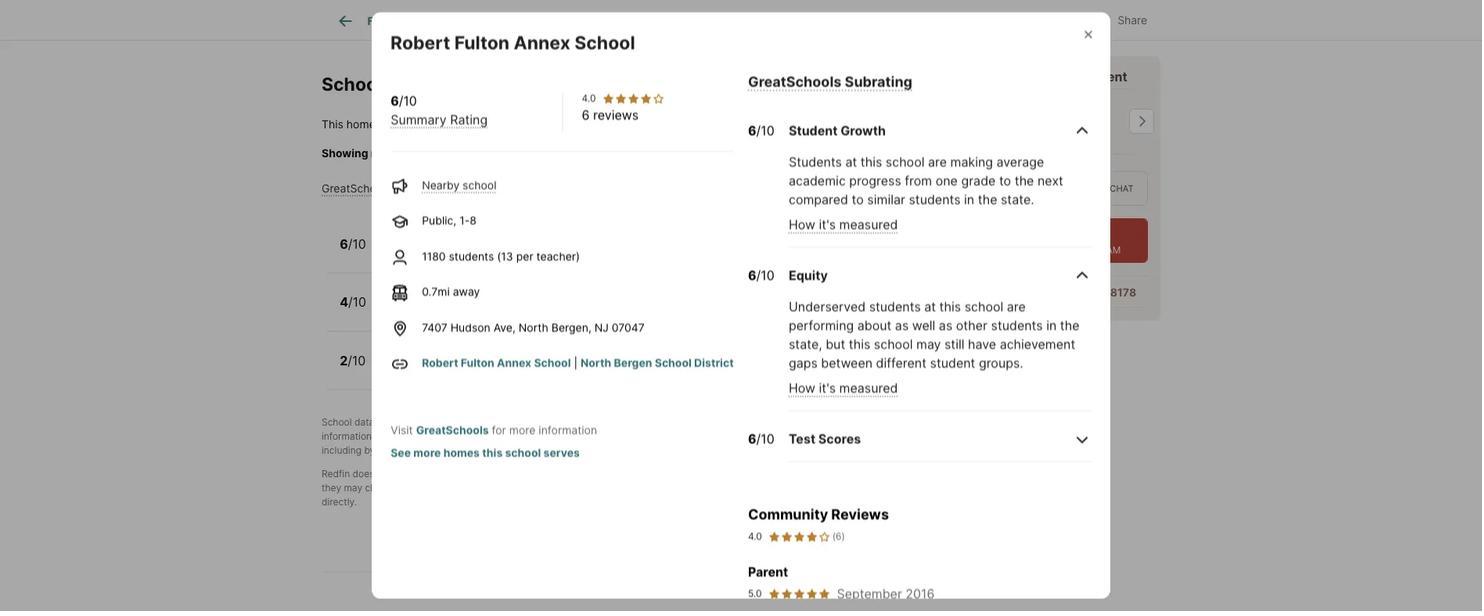 Task type: vqa. For each thing, say whether or not it's contained in the screenshot.
2nd Measured from the bottom
yes



Task type: locate. For each thing, give the bounding box(es) containing it.
school up per
[[512, 230, 554, 245]]

and
[[742, 417, 759, 428], [375, 431, 391, 442], [493, 431, 509, 442], [428, 445, 444, 457], [401, 483, 417, 494]]

to
[[577, 483, 588, 494]]

1 vertical spatial nearby
[[450, 247, 488, 260]]

robert for robert fulton annex school public, 1-8 • nearby school • 0.7mi
[[384, 230, 425, 245]]

robert fulton annex school element
[[391, 12, 654, 54]]

horace
[[384, 288, 428, 303]]

more right ,
[[509, 423, 536, 437]]

school right "test"
[[820, 431, 849, 442]]

1 horizontal spatial 8
[[470, 214, 477, 227]]

schools down renters
[[772, 431, 806, 442]]

2 horizontal spatial schools
[[772, 431, 806, 442]]

2 how from the top
[[789, 381, 816, 396]]

0 vertical spatial public,
[[422, 214, 457, 227]]

and inside the school service boundaries are intended to be used as a reference only; they may change and are not
[[401, 483, 417, 494]]

nearby inside robert fulton annex school public, 1-8 • nearby school • 0.7mi
[[450, 247, 488, 260]]

information inside , a nonprofit organization. redfin recommends buyers and renters use greatschools information and ratings as a
[[322, 431, 372, 442]]

organization.
[[558, 417, 615, 428]]

this up other
[[940, 299, 961, 314]]

one
[[936, 173, 958, 188]]

1 vertical spatial summary
[[394, 182, 443, 195]]

0 vertical spatial home
[[347, 118, 376, 131]]

• right 12
[[448, 364, 454, 377]]

1 horizontal spatial at
[[925, 299, 936, 314]]

district up showing nearby schools. please check the school district website to see all schools serving this home.
[[558, 118, 597, 131]]

summary rating link
[[391, 112, 488, 127]]

how it's measured link
[[789, 217, 898, 232], [789, 381, 898, 396]]

0 vertical spatial be
[[757, 469, 769, 480]]

2 measured from the top
[[840, 381, 898, 396]]

district
[[558, 118, 597, 131], [694, 356, 734, 370]]

not down redfin does not endorse or guarantee this information.
[[437, 483, 451, 494]]

robert inside robert fulton annex school public, 1-8 • nearby school • 0.7mi
[[384, 230, 425, 245]]

rating 4.0 out of 5 element
[[602, 92, 665, 105], [769, 530, 831, 544]]

change
[[365, 483, 398, 494]]

in inside list box
[[966, 183, 975, 194]]

8 inside robert fulton annex school dialog
[[470, 214, 477, 227]]

are inside 'underserved students at this school are performing about as well as other students in the state, but this school may still have achievement gaps between different student groups.'
[[1007, 299, 1026, 314]]

4.0 up 'parent'
[[748, 531, 762, 542]]

to down recommends
[[654, 431, 663, 442]]

to up state. in the right top of the page
[[1000, 173, 1012, 188]]

1 vertical spatial how it's measured
[[789, 381, 898, 396]]

test scores button
[[789, 417, 1092, 462]]

public, left 1180
[[384, 247, 418, 260]]

1 vertical spatial how
[[789, 381, 816, 396]]

2 horizontal spatial redfin
[[999, 69, 1039, 84]]

robert up 1180
[[384, 230, 425, 245]]

tour left the with
[[928, 69, 956, 84]]

robert fulton annex school dialog
[[372, 12, 1111, 611]]

tour left via
[[1038, 183, 1062, 194]]

0 vertical spatial how
[[789, 217, 816, 232]]

at up well
[[925, 299, 936, 314]]

summary down schools.
[[394, 182, 443, 195]]

guaranteed to be accurate. to verify school enrollment eligibility, contact the school district directly.
[[322, 483, 859, 508]]

be inside the guaranteed to be accurate. to verify school enrollment eligibility, contact the school district directly.
[[519, 483, 530, 494]]

more down ratings
[[414, 446, 441, 459]]

8 down agent
[[1082, 105, 1100, 139]]

1 vertical spatial schools
[[772, 431, 806, 442]]

1 vertical spatial how it's measured link
[[789, 381, 898, 396]]

0 vertical spatial more
[[509, 423, 536, 437]]

tour down making
[[939, 183, 964, 194]]

public, inside north bergen high school public, 9-12 • serves this home • 1.0mi
[[384, 364, 418, 377]]

0 horizontal spatial 8
[[431, 247, 438, 260]]

robert down the 7407
[[422, 356, 458, 370]]

1 horizontal spatial bergen
[[478, 118, 516, 131]]

0 horizontal spatial their
[[551, 431, 571, 442]]

school down "7407 hudson ave, north bergen, nj 07047"
[[500, 347, 542, 362]]

1 horizontal spatial district
[[694, 356, 734, 370]]

0 vertical spatial is
[[379, 118, 387, 131]]

4.0
[[582, 92, 596, 104], [748, 531, 762, 542]]

nearby school
[[422, 178, 497, 191]]

fulton for robert fulton annex school
[[455, 31, 510, 53]]

gaps
[[789, 355, 818, 371]]

/10 left horace
[[348, 295, 366, 310]]

0 vertical spatial at
[[846, 154, 857, 170]]

2 vertical spatial annex
[[497, 356, 532, 370]]

0 vertical spatial schools
[[730, 14, 773, 28]]

or right endorse
[[433, 469, 442, 480]]

nearby down schools.
[[422, 178, 460, 191]]

to inside the guaranteed to be accurate. to verify school enrollment eligibility, contact the school district directly.
[[507, 483, 516, 494]]

north inside north bergen high school public, 9-12 • serves this home • 1.0mi
[[384, 347, 419, 362]]

see more homes this school serves
[[391, 446, 580, 459]]

how down gaps
[[789, 381, 816, 396]]

0 vertical spatial summary
[[391, 112, 447, 127]]

0 vertical spatial by
[[429, 417, 439, 428]]

1 vertical spatial home
[[518, 364, 547, 377]]

community reviews
[[748, 506, 889, 523]]

12
[[433, 364, 445, 377]]

schools right all
[[719, 147, 759, 160]]

school up recommends
[[655, 356, 692, 370]]

with
[[959, 69, 986, 84]]

information up themselves.
[[539, 423, 597, 437]]

home right this
[[347, 118, 376, 131]]

0 horizontal spatial may
[[344, 483, 363, 494]]

1 vertical spatial or
[[433, 469, 442, 480]]

is left within
[[379, 118, 387, 131]]

public, inside robert fulton annex school public, 1-8 • nearby school • 0.7mi
[[384, 247, 418, 260]]

district down reference
[[829, 483, 859, 494]]

climate tab
[[788, 2, 856, 40]]

6 /10 down renters
[[748, 431, 775, 447]]

it's down between at the bottom of the page
[[819, 381, 836, 396]]

by
[[429, 417, 439, 428], [364, 445, 375, 457]]

0 horizontal spatial 1-
[[421, 247, 431, 260]]

at inside students at this school are making average academic progress from one grade to the next compared to similar students in the state.
[[846, 154, 857, 170]]

6
[[391, 93, 399, 108], [582, 107, 590, 122], [748, 123, 757, 138], [340, 237, 348, 252], [748, 268, 757, 283], [748, 431, 757, 447]]

tour for tour with a redfin premier agent
[[928, 69, 956, 84]]

next
[[956, 244, 976, 256]]

2 it's from the top
[[819, 381, 836, 396]]

6 /10 for students at this school are making average academic progress from one grade to the next compared to similar students in the state.
[[748, 123, 775, 138]]

are down endorse
[[420, 483, 434, 494]]

high
[[468, 347, 497, 362]]

(443) 426-8178 link
[[1050, 286, 1137, 299]]

rating up public, 1-8
[[446, 182, 479, 195]]

6 /10 for underserved students at this school are performing about as well as other students in the state, but this school may still have achievement gaps between different student groups.
[[748, 268, 775, 283]]

0 vertical spatial fulton
[[455, 31, 510, 53]]

school inside first step, and conduct their own investigation to determine their desired schools or school districts, including by contacting and visiting the schools themselves.
[[820, 431, 849, 442]]

0 vertical spatial 8
[[1082, 105, 1100, 139]]

how it's measured down compared on the top right of page
[[789, 217, 898, 232]]

at up progress
[[846, 154, 857, 170]]

students inside students at this school are making average academic progress from one grade to the next compared to similar students in the state.
[[909, 192, 961, 207]]

robert fulton annex school public, 1-8 • nearby school • 0.7mi
[[384, 230, 565, 260]]

feed link
[[336, 12, 394, 31]]

redfin
[[999, 69, 1039, 84], [618, 417, 646, 428], [322, 469, 350, 480]]

nearby school link
[[422, 178, 497, 191]]

this up "guaranteed"
[[493, 469, 509, 480]]

7407
[[422, 321, 448, 334]]

tour
[[928, 69, 956, 84], [939, 183, 964, 194], [1038, 183, 1062, 194]]

1 horizontal spatial be
[[757, 469, 769, 480]]

1 measured from the top
[[840, 217, 898, 232]]

it's for state,
[[819, 381, 836, 396]]

the down step,
[[481, 445, 496, 457]]

homes
[[444, 446, 480, 459]]

and down endorse
[[401, 483, 417, 494]]

0 vertical spatial district
[[558, 118, 597, 131]]

nonprofit
[[515, 417, 555, 428]]

favorite
[[938, 14, 979, 27]]

ask
[[944, 286, 964, 299]]

1 vertical spatial more
[[414, 446, 441, 459]]

this down step,
[[482, 446, 503, 459]]

1 horizontal spatial their
[[713, 431, 734, 442]]

north bergen school district link inside robert fulton annex school dialog
[[581, 356, 734, 370]]

premier
[[1042, 69, 1090, 84]]

north bergen school district link up check
[[444, 118, 597, 131]]

greatschools down showing
[[322, 182, 391, 195]]

renters
[[761, 417, 793, 428]]

away
[[453, 285, 480, 298]]

2 how it's measured link from the top
[[789, 381, 898, 396]]

how it's measured link down between at the bottom of the page
[[789, 381, 898, 396]]

students left the (13
[[449, 249, 494, 263]]

2 vertical spatial public,
[[384, 364, 418, 377]]

0 vertical spatial how it's measured link
[[789, 217, 898, 232]]

1 vertical spatial it's
[[819, 381, 836, 396]]

this down student
[[803, 147, 822, 160]]

2 horizontal spatial at
[[1069, 244, 1077, 256]]

schools inside schools tab
[[730, 14, 773, 28]]

district inside robert fulton annex school dialog
[[694, 356, 734, 370]]

1 vertical spatial measured
[[840, 381, 898, 396]]

fulton inside robert fulton annex school public, 1-8 • nearby school • 0.7mi
[[428, 230, 467, 245]]

1 vertical spatial at
[[1069, 244, 1077, 256]]

fulton for robert fulton annex school public, 1-8 • nearby school • 0.7mi
[[428, 230, 467, 245]]

the down (443)
[[1061, 318, 1080, 333]]

0 vertical spatial annex
[[514, 31, 571, 53]]

contacting
[[378, 445, 425, 457]]

2 vertical spatial fulton
[[461, 356, 495, 370]]

1 horizontal spatial 4.0
[[748, 531, 762, 542]]

a left first
[[440, 431, 445, 442]]

share
[[1118, 14, 1148, 27]]

0 vertical spatial schools
[[719, 147, 759, 160]]

0 vertical spatial not
[[377, 469, 392, 480]]

may inside 'underserved students at this school are performing about as well as other students in the state, but this school may still have achievement gaps between different student groups.'
[[917, 337, 941, 352]]

0 vertical spatial nearby
[[422, 178, 460, 191]]

not up change
[[377, 469, 392, 480]]

0 vertical spatial or
[[809, 431, 818, 442]]

to inside the school service boundaries are intended to be used as a reference only; they may change and are not
[[746, 469, 755, 480]]

1 vertical spatial rating 4.0 out of 5 element
[[769, 530, 831, 544]]

1 horizontal spatial 1-
[[460, 214, 470, 227]]

0 horizontal spatial be
[[519, 483, 530, 494]]

is right data
[[377, 417, 384, 428]]

measured down between at the bottom of the page
[[840, 381, 898, 396]]

1 vertical spatial fulton
[[428, 230, 467, 245]]

how down compared on the top right of page
[[789, 217, 816, 232]]

annex for robert fulton annex school | north bergen school district
[[497, 356, 532, 370]]

how it's measured for but
[[789, 381, 898, 396]]

• down public, 1-8
[[441, 247, 447, 260]]

0 horizontal spatial information
[[322, 431, 372, 442]]

north right |
[[581, 356, 612, 370]]

may
[[917, 337, 941, 352], [344, 483, 363, 494]]

visit
[[391, 423, 413, 437]]

fulton for robert fulton annex school | north bergen school district
[[461, 356, 495, 370]]

nj
[[595, 321, 609, 334]]

see more homes this school serves link
[[391, 446, 580, 459]]

1 vertical spatial north bergen school district link
[[581, 356, 734, 370]]

2 how it's measured from the top
[[789, 381, 898, 396]]

to up contact
[[746, 469, 755, 480]]

summary
[[391, 112, 447, 127], [394, 182, 443, 195]]

home left 1.0mi
[[518, 364, 547, 377]]

overview
[[422, 14, 471, 28]]

8 friday
[[1082, 105, 1110, 148]]

1 vertical spatial may
[[344, 483, 363, 494]]

0 vertical spatial north bergen school district link
[[444, 118, 597, 131]]

public, up 1180
[[422, 214, 457, 227]]

7407 hudson ave, north bergen, nj 07047
[[422, 321, 645, 334]]

1 how it's measured from the top
[[789, 217, 898, 232]]

nearby
[[422, 178, 460, 191], [450, 247, 488, 260]]

am
[[1107, 244, 1121, 256]]

None button
[[938, 88, 1001, 155], [1007, 88, 1070, 155], [1076, 88, 1139, 155], [938, 88, 1001, 155], [1007, 88, 1070, 155], [1076, 88, 1139, 155]]

schools.
[[411, 147, 456, 160]]

1 vertical spatial schools
[[322, 74, 392, 95]]

tour for tour in person
[[939, 183, 964, 194]]

1 vertical spatial redfin
[[618, 417, 646, 428]]

greatschools summary rating
[[322, 182, 479, 195]]

school service boundaries are intended to be used as a reference only; they may change and are not
[[322, 469, 883, 494]]

summary up schools.
[[391, 112, 447, 127]]

10:00
[[1080, 244, 1104, 256]]

1- down public, 1-8
[[421, 247, 431, 260]]

0 vertical spatial rating
[[450, 112, 488, 127]]

ave,
[[494, 321, 516, 334]]

not inside the school service boundaries are intended to be used as a reference only; they may change and are not
[[437, 483, 451, 494]]

0 vertical spatial robert
[[391, 31, 450, 53]]

1- inside robert fulton annex school public, 1-8 • nearby school • 0.7mi
[[421, 247, 431, 260]]

sale & tax history
[[611, 14, 701, 28]]

and up desired
[[742, 417, 759, 428]]

still
[[945, 337, 965, 352]]

4 /10
[[340, 295, 366, 310]]

home inside north bergen high school public, 9-12 • serves this home • 1.0mi
[[518, 364, 547, 377]]

for
[[492, 423, 506, 437]]

1 horizontal spatial not
[[437, 483, 451, 494]]

school up horace mann no. 9 elementary school
[[491, 247, 525, 260]]

4.0 up 6 reviews
[[582, 92, 596, 104]]

1 it's from the top
[[819, 217, 836, 232]]

this inside north bergen high school public, 9-12 • serves this home • 1.0mi
[[496, 364, 515, 377]]

1 horizontal spatial schools
[[730, 14, 773, 28]]

0 horizontal spatial schools
[[498, 445, 532, 457]]

at
[[846, 154, 857, 170], [1069, 244, 1077, 256], [925, 299, 936, 314]]

1 vertical spatial is
[[377, 417, 384, 428]]

1 how from the top
[[789, 217, 816, 232]]

0 horizontal spatial rating 4.0 out of 5 element
[[602, 92, 665, 105]]

0 vertical spatial district
[[587, 147, 623, 160]]

the inside first step, and conduct their own investigation to determine their desired schools or school districts, including by contacting and visiting the schools themselves.
[[481, 445, 496, 457]]

school up the from
[[886, 154, 925, 170]]

does
[[353, 469, 375, 480]]

be down information.
[[519, 483, 530, 494]]

may down well
[[917, 337, 941, 352]]

1 vertical spatial be
[[519, 483, 530, 494]]

0 vertical spatial measured
[[840, 217, 898, 232]]

all
[[705, 147, 716, 160]]

rating 4.0 out of 5 element up reviews
[[602, 92, 665, 105]]

is for provided
[[377, 417, 384, 428]]

/10 inside 6 /10 summary rating
[[399, 93, 417, 108]]

tab list
[[322, 0, 868, 40]]

nearby right 1180
[[450, 247, 488, 260]]

north
[[444, 118, 475, 131], [519, 321, 549, 334], [384, 347, 419, 362], [581, 356, 612, 370]]

robert for robert fulton annex school
[[391, 31, 450, 53]]

equity
[[789, 268, 828, 283]]

schools up this
[[322, 74, 392, 95]]

1 horizontal spatial district
[[829, 483, 859, 494]]

greatschools up student
[[748, 73, 842, 90]]

0 horizontal spatial not
[[377, 469, 392, 480]]

6 /10 summary rating
[[391, 93, 488, 127]]

rating 4.0 out of 5 element down community
[[769, 530, 831, 544]]

list box
[[928, 171, 1148, 206]]

showing nearby schools. please check the school district website to see all schools serving this home.
[[322, 147, 857, 160]]

school
[[575, 31, 635, 53], [518, 118, 555, 131], [512, 230, 554, 245], [575, 288, 617, 303], [500, 347, 542, 362], [534, 356, 571, 370], [655, 356, 692, 370], [322, 417, 352, 428], [567, 469, 597, 480]]

0 vertical spatial 1-
[[460, 214, 470, 227]]

0 horizontal spatial 4.0
[[582, 92, 596, 104]]

student
[[930, 355, 976, 371]]

public, inside robert fulton annex school dialog
[[422, 214, 457, 227]]

4
[[340, 295, 348, 310]]

0.7mi right per
[[537, 247, 565, 260]]

1 how it's measured link from the top
[[789, 217, 898, 232]]

1-
[[460, 214, 470, 227], [421, 247, 431, 260]]

8 down public, 1-8
[[431, 247, 438, 260]]

0 horizontal spatial at
[[846, 154, 857, 170]]

0 vertical spatial how it's measured
[[789, 217, 898, 232]]

greatschools up step,
[[442, 417, 502, 428]]

fulton inside robert fulton annex school element
[[455, 31, 510, 53]]

to down information.
[[507, 483, 516, 494]]

0 vertical spatial 0.7mi
[[537, 247, 565, 260]]

2 vertical spatial schools
[[498, 445, 532, 457]]

(443)
[[1050, 286, 1081, 299]]

first
[[448, 431, 465, 442]]

person
[[977, 183, 1013, 194]]

1 horizontal spatial schools
[[719, 147, 759, 160]]

as right ratings
[[427, 431, 437, 442]]

greatschools subrating
[[748, 73, 913, 90]]

serving
[[762, 147, 800, 160]]

their down buyers
[[713, 431, 734, 442]]

0 horizontal spatial district
[[587, 147, 623, 160]]

this down high
[[496, 364, 515, 377]]

to
[[669, 147, 680, 160], [1000, 173, 1012, 188], [852, 192, 864, 207], [654, 431, 663, 442], [746, 469, 755, 480], [507, 483, 516, 494]]

2 horizontal spatial bergen
[[614, 356, 652, 370]]

1 vertical spatial 1-
[[421, 247, 431, 260]]

and up redfin does not endorse or guarantee this information.
[[428, 445, 444, 457]]

annex right high
[[497, 356, 532, 370]]

0 horizontal spatial bergen
[[422, 347, 466, 362]]

(443) 426-8178
[[1050, 286, 1137, 299]]

are
[[928, 154, 947, 170], [1007, 299, 1026, 314], [687, 469, 701, 480], [420, 483, 434, 494]]

1 vertical spatial district
[[829, 483, 859, 494]]

2 vertical spatial redfin
[[322, 469, 350, 480]]

426-
[[1084, 286, 1111, 299]]

0 vertical spatial it's
[[819, 217, 836, 232]]

district
[[587, 147, 623, 160], [829, 483, 859, 494]]

school left |
[[534, 356, 571, 370]]

by inside first step, and conduct their own investigation to determine their desired schools or school districts, including by contacting and visiting the schools themselves.
[[364, 445, 375, 457]]

1 horizontal spatial information
[[539, 423, 597, 437]]

1 vertical spatial not
[[437, 483, 451, 494]]

robert
[[391, 31, 450, 53], [384, 230, 425, 245], [422, 356, 458, 370]]

the right within
[[424, 118, 441, 131]]

2 vertical spatial at
[[925, 299, 936, 314]]

1 vertical spatial public,
[[384, 247, 418, 260]]

public, left 9-
[[384, 364, 418, 377]]

1 vertical spatial 4.0
[[748, 531, 762, 542]]

in down grade
[[964, 192, 975, 207]]

1 vertical spatial annex
[[469, 230, 509, 245]]

compared
[[789, 192, 849, 207]]

2 horizontal spatial 8
[[1082, 105, 1100, 139]]

school inside students at this school are making average academic progress from one grade to the next compared to similar students in the state.
[[886, 154, 925, 170]]

0 horizontal spatial 0.7mi
[[422, 285, 450, 298]]

1 vertical spatial 0.7mi
[[422, 285, 450, 298]]

rating inside 6 /10 summary rating
[[450, 112, 488, 127]]

bergen inside robert fulton annex school dialog
[[614, 356, 652, 370]]

annex inside robert fulton annex school public, 1-8 • nearby school • 0.7mi
[[469, 230, 509, 245]]

contact
[[743, 483, 777, 494]]

schools tab
[[716, 2, 788, 40]]



Task type: describe. For each thing, give the bounding box(es) containing it.
|
[[574, 356, 578, 370]]

how it's measured link for but
[[789, 381, 898, 396]]

robert fulton annex school link
[[422, 356, 571, 370]]

the down average
[[1015, 173, 1034, 188]]

it's for compared
[[819, 217, 836, 232]]

the inside the guaranteed to be accurate. to verify school enrollment eligibility, contact the school district directly.
[[780, 483, 794, 494]]

north up please
[[444, 118, 475, 131]]

in inside students at this school are making average academic progress from one grade to the next compared to similar students in the state.
[[964, 192, 975, 207]]

robert for robert fulton annex school | north bergen school district
[[422, 356, 458, 370]]

as inside the school service boundaries are intended to be used as a reference only; they may change and are not
[[795, 469, 806, 480]]

school down the conduct
[[505, 446, 541, 459]]

to inside first step, and conduct their own investigation to determine their desired schools or school districts, including by contacting and visiting the schools themselves.
[[654, 431, 663, 442]]

well
[[913, 318, 936, 333]]

how it's measured for to
[[789, 217, 898, 232]]

/10 left "equity" at the right
[[757, 268, 775, 283]]

recommends
[[649, 417, 707, 428]]

school inside robert fulton annex school public, 1-8 • nearby school • 0.7mi
[[491, 247, 525, 260]]

student
[[789, 123, 838, 138]]

use
[[796, 417, 811, 428]]

, a nonprofit organization. redfin recommends buyers and renters use greatschools information and ratings as a
[[322, 417, 874, 442]]

property details tab
[[486, 2, 597, 40]]

the inside 'underserved students at this school are performing about as well as other students in the state, but this school may still have achievement gaps between different student groups.'
[[1061, 318, 1080, 333]]

school down service on the left bottom of page
[[618, 483, 647, 494]]

no.
[[468, 288, 488, 303]]

school inside north bergen high school public, 9-12 • serves this home • 1.0mi
[[500, 347, 542, 362]]

8 inside 8 friday
[[1082, 105, 1100, 139]]

2
[[340, 353, 348, 369]]

(13
[[497, 249, 513, 263]]

information.
[[512, 469, 564, 480]]

school up other
[[965, 299, 1004, 314]]

to left the see at the left
[[669, 147, 680, 160]]

bergen,
[[552, 321, 592, 334]]

north bergen high school public, 9-12 • serves this home • 1.0mi
[[384, 347, 586, 377]]

bergen for this home is within the north bergen school district .
[[478, 118, 516, 131]]

annex for robert fulton annex school public, 1-8 • nearby school • 0.7mi
[[469, 230, 509, 245]]

sale & tax history tab
[[597, 2, 716, 40]]

how for students at this school are making average academic progress from one grade to the next compared to similar students in the state.
[[789, 217, 816, 232]]

1 horizontal spatial by
[[429, 417, 439, 428]]

enrollment
[[650, 483, 697, 494]]

1 vertical spatial rating
[[446, 182, 479, 195]]

9
[[491, 288, 499, 303]]

and up contacting
[[375, 431, 391, 442]]

• left 1.0mi
[[550, 364, 556, 377]]

school up nj
[[575, 288, 617, 303]]

students
[[789, 154, 842, 170]]

serves
[[544, 446, 580, 459]]

tax
[[647, 14, 663, 28]]

greatschools link
[[416, 423, 489, 437]]

1- inside robert fulton annex school dialog
[[460, 214, 470, 227]]

school up check
[[518, 118, 555, 131]]

school inside robert fulton annex school public, 1-8 • nearby school • 0.7mi
[[512, 230, 554, 245]]

test scores
[[789, 431, 861, 447]]

horace mann no. 9 elementary school
[[384, 288, 617, 303]]

list box containing tour in person
[[928, 171, 1148, 206]]

0 horizontal spatial redfin
[[322, 469, 350, 480]]

community
[[748, 506, 828, 523]]

school up different
[[874, 337, 913, 352]]

only;
[[861, 469, 883, 480]]

similar
[[868, 192, 906, 207]]

history
[[666, 14, 701, 28]]

from
[[905, 173, 932, 188]]

favorite button
[[902, 4, 992, 36]]

as inside , a nonprofit organization. redfin recommends buyers and renters use greatschools information and ratings as a
[[427, 431, 437, 442]]

a inside the school service boundaries are intended to be used as a reference only; they may change and are not
[[808, 469, 814, 480]]

as left well
[[895, 318, 909, 333]]

annex for robert fulton annex school
[[514, 31, 571, 53]]

greatschools summary rating link
[[322, 182, 479, 195]]

reviews
[[593, 107, 639, 122]]

(6)
[[833, 531, 845, 542]]

how for underserved students at this school are performing about as well as other students in the state, but this school may still have achievement gaps between different student groups.
[[789, 381, 816, 396]]

2 their from the left
[[713, 431, 734, 442]]

bergen for robert fulton annex school | north bergen school district
[[614, 356, 652, 370]]

friday
[[1082, 138, 1110, 148]]

the down grade
[[978, 192, 998, 207]]

between
[[821, 355, 873, 371]]

0.7mi inside robert fulton annex school dialog
[[422, 285, 450, 298]]

september 2016
[[837, 586, 935, 601]]

accurate.
[[533, 483, 574, 494]]

performing
[[789, 318, 854, 333]]

district for robert fulton annex school | north bergen school district
[[694, 356, 734, 370]]

to down progress
[[852, 192, 864, 207]]

they
[[322, 483, 341, 494]]

measured for this
[[840, 381, 898, 396]]

state,
[[789, 337, 822, 352]]

be inside the school service boundaries are intended to be used as a reference only; they may change and are not
[[757, 469, 769, 480]]

6 /10 for public, 1-8 • nearby school • 0.7mi
[[340, 237, 366, 252]]

service
[[600, 469, 632, 480]]

school up community reviews
[[797, 483, 826, 494]]

1 horizontal spatial rating 4.0 out of 5 element
[[769, 530, 831, 544]]

school down please
[[463, 178, 497, 191]]

groups.
[[979, 355, 1024, 371]]

please
[[458, 147, 493, 160]]

and down ,
[[493, 431, 509, 442]]

public, 1-8
[[422, 214, 477, 227]]

information inside robert fulton annex school dialog
[[539, 423, 597, 437]]

determine
[[666, 431, 711, 442]]

climate
[[802, 14, 841, 28]]

2 /10
[[340, 353, 366, 369]]

overview tab
[[408, 2, 486, 40]]

/10 up the serving
[[757, 123, 775, 138]]

greatschools up visiting at the left bottom of the page
[[416, 423, 489, 437]]

in inside 'underserved students at this school are performing about as well as other students in the state, but this school may still have achievement gaps between different student groups.'
[[1047, 318, 1057, 333]]

video
[[1081, 183, 1108, 194]]

at inside 'underserved students at this school are performing about as well as other students in the state, but this school may still have achievement gaps between different student groups.'
[[925, 299, 936, 314]]

visit greatschools for more information
[[391, 423, 597, 437]]

/10 up 4 /10
[[348, 237, 366, 252]]

/10 down 4 /10
[[348, 353, 366, 369]]

as up still
[[939, 318, 953, 333]]

0 horizontal spatial more
[[414, 446, 441, 459]]

greatschools inside , a nonprofit organization. redfin recommends buyers and renters use greatschools information and ratings as a
[[814, 417, 874, 428]]

are inside students at this school are making average academic progress from one grade to the next compared to similar students in the state.
[[928, 154, 947, 170]]

1 their from the left
[[551, 431, 571, 442]]

north right ave,
[[519, 321, 549, 334]]

,
[[502, 417, 504, 428]]

how it's measured link for to
[[789, 217, 898, 232]]

test
[[789, 431, 816, 447]]

/10 down renters
[[757, 431, 775, 447]]

available:
[[979, 244, 1020, 256]]

bergen inside north bergen high school public, 9-12 • serves this home • 1.0mi
[[422, 347, 466, 362]]

5.0
[[748, 588, 762, 599]]

school data is provided by greatschools
[[322, 417, 502, 428]]

tour via video chat
[[1038, 183, 1134, 194]]

this inside students at this school are making average academic progress from one grade to the next compared to similar students in the state.
[[861, 154, 883, 170]]

tomorrow
[[1022, 244, 1066, 256]]

students up about
[[869, 299, 921, 314]]

ratings
[[394, 431, 424, 442]]

district for this home is within the north bergen school district .
[[558, 118, 597, 131]]

a right the with
[[989, 69, 996, 84]]

student growth
[[789, 123, 886, 138]]

9-
[[421, 364, 433, 377]]

or inside first step, and conduct their own investigation to determine their desired schools or school districts, including by contacting and visiting the schools themselves.
[[809, 431, 818, 442]]

equity button
[[789, 254, 1092, 298]]

next image
[[1130, 109, 1155, 134]]

grade
[[962, 173, 996, 188]]

underserved
[[789, 299, 866, 314]]

a right "ask"
[[967, 286, 973, 299]]

tab list containing feed
[[322, 0, 868, 40]]

boundaries
[[635, 469, 684, 480]]

are up enrollment
[[687, 469, 701, 480]]

public, for north
[[384, 364, 418, 377]]

1 horizontal spatial more
[[509, 423, 536, 437]]

a right ,
[[507, 417, 512, 428]]

rating 5.0 out of 5 element
[[768, 588, 831, 600]]

&
[[636, 14, 643, 28]]

feed
[[367, 14, 394, 28]]

chat
[[1110, 183, 1134, 194]]

see
[[683, 147, 702, 160]]

summary inside 6 /10 summary rating
[[391, 112, 447, 127]]

ask a question
[[944, 286, 1023, 299]]

school inside the school service boundaries are intended to be used as a reference only; they may change and are not
[[567, 469, 597, 480]]

tour for tour via video chat
[[1038, 183, 1062, 194]]

step,
[[468, 431, 490, 442]]

next available: tomorrow at 10:00 am button
[[928, 219, 1148, 263]]

0.7mi inside robert fulton annex school public, 1-8 • nearby school • 0.7mi
[[537, 247, 565, 260]]

at inside next available: tomorrow at 10:00 am button
[[1069, 244, 1077, 256]]

buyers
[[709, 417, 739, 428]]

website
[[626, 147, 666, 160]]

the right check
[[530, 147, 547, 160]]

students up 'achievement'
[[991, 318, 1043, 333]]

is for within
[[379, 118, 387, 131]]

underserved students at this school are performing about as well as other students in the state, but this school may still have achievement gaps between different student groups.
[[789, 299, 1080, 371]]

state.
[[1001, 192, 1035, 207]]

desired
[[736, 431, 769, 442]]

may inside the school service boundaries are intended to be used as a reference only; they may change and are not
[[344, 483, 363, 494]]

0 horizontal spatial schools
[[322, 74, 392, 95]]

growth
[[841, 123, 886, 138]]

nearby inside robert fulton annex school dialog
[[422, 178, 460, 191]]

8 inside robert fulton annex school public, 1-8 • nearby school • 0.7mi
[[431, 247, 438, 260]]

used
[[771, 469, 793, 480]]

0 vertical spatial rating 4.0 out of 5 element
[[602, 92, 665, 105]]

school left data
[[322, 417, 352, 428]]

6 inside 6 /10 summary rating
[[391, 93, 399, 108]]

measured for similar
[[840, 217, 898, 232]]

school right check
[[550, 147, 584, 160]]

public, for robert
[[384, 247, 418, 260]]

redfin inside , a nonprofit organization. redfin recommends buyers and renters use greatschools information and ratings as a
[[618, 417, 646, 428]]

1180 students (13 per teacher)
[[422, 249, 580, 263]]

this up between at the bottom of the page
[[849, 337, 871, 352]]

students at this school are making average academic progress from one grade to the next compared to similar students in the state.
[[789, 154, 1064, 207]]

• right the (13
[[528, 247, 534, 260]]

07047
[[612, 321, 645, 334]]

district inside the guaranteed to be accurate. to verify school enrollment eligibility, contact the school district directly.
[[829, 483, 859, 494]]

school down 'sale'
[[575, 31, 635, 53]]

making
[[951, 154, 993, 170]]



